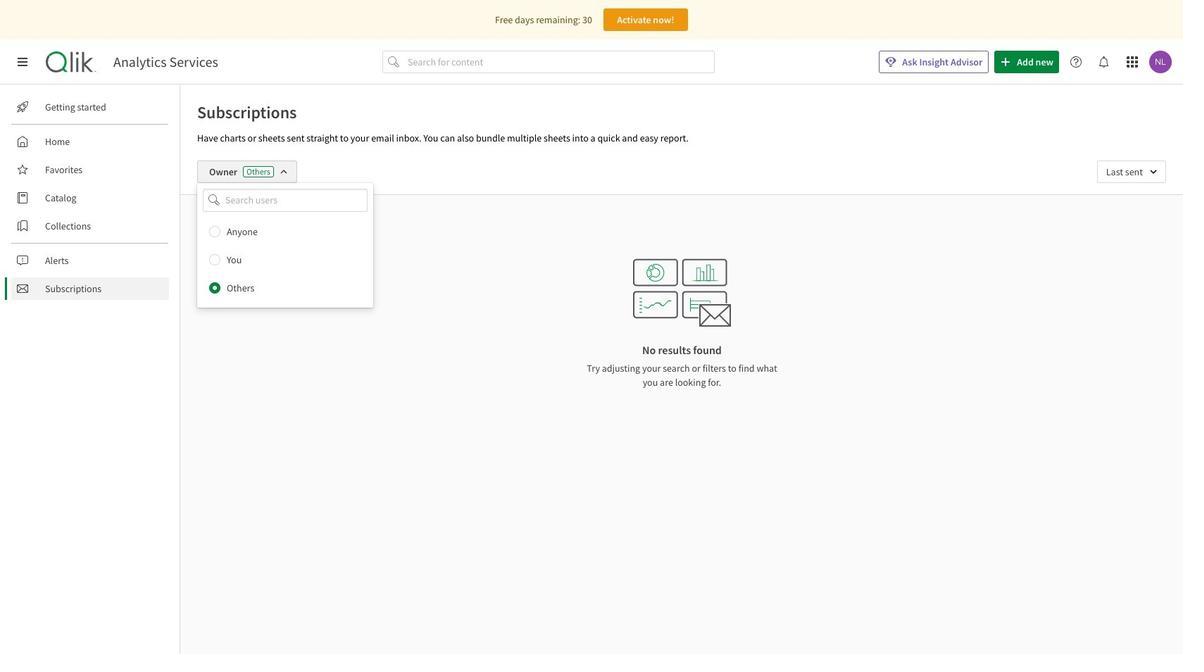 Task type: vqa. For each thing, say whether or not it's contained in the screenshot.
Search For Content text field
yes



Task type: locate. For each thing, give the bounding box(es) containing it.
None field
[[1098, 161, 1167, 183], [197, 189, 374, 212], [1098, 161, 1167, 183]]

analytics services element
[[113, 54, 218, 70]]

option group inside filters region
[[197, 218, 374, 302]]

none field 'search users'
[[197, 189, 374, 212]]

option group
[[197, 218, 374, 302]]

Search users text field
[[223, 189, 351, 212]]

Search for content text field
[[405, 51, 715, 73]]

navigation pane element
[[0, 90, 180, 306]]



Task type: describe. For each thing, give the bounding box(es) containing it.
noah lott image
[[1150, 51, 1173, 73]]

close sidebar menu image
[[17, 56, 28, 68]]

filters region
[[180, 149, 1184, 308]]



